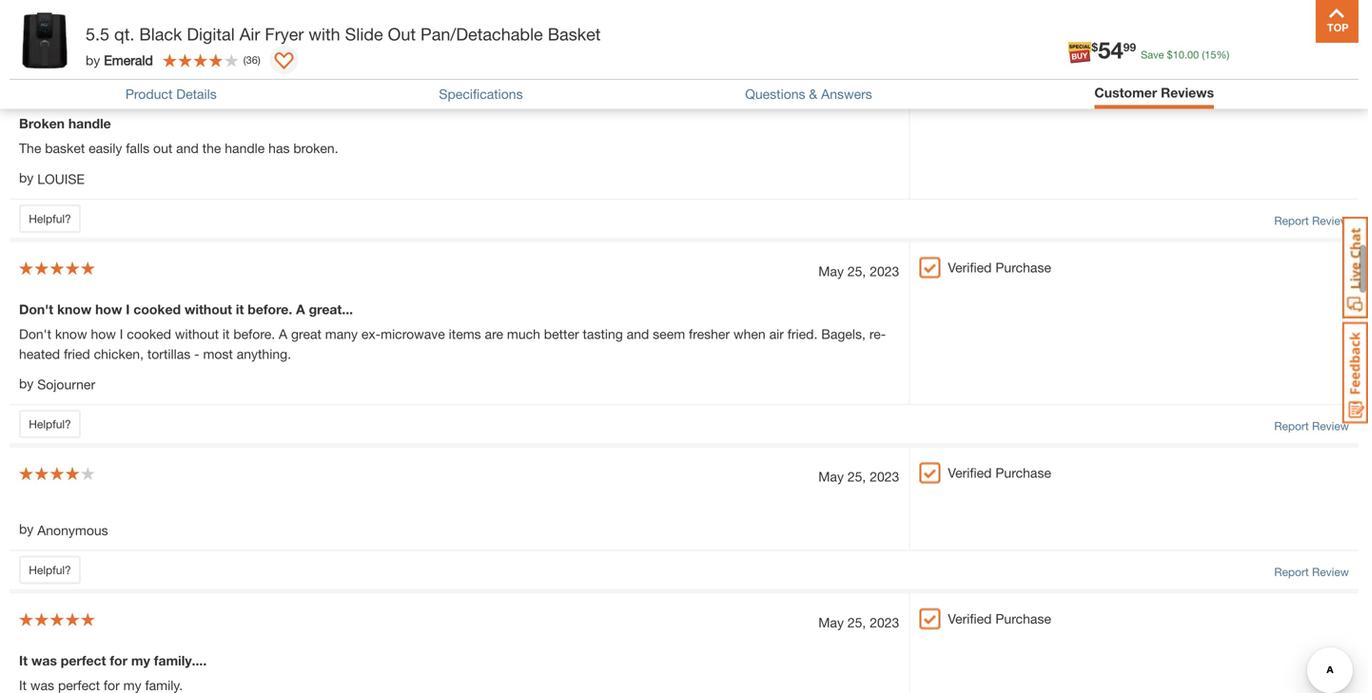 Task type: vqa. For each thing, say whether or not it's contained in the screenshot.
leftmost Store
no



Task type: describe. For each thing, give the bounding box(es) containing it.
1 review from the top
[[1313, 28, 1350, 41]]

customer reviews
[[1095, 85, 1215, 100]]

3 verified from the top
[[948, 466, 992, 481]]

out
[[388, 24, 416, 44]]

helpful? button for by
[[19, 556, 81, 585]]

sojourner
[[37, 377, 95, 393]]

display image
[[275, 52, 294, 71]]

re-
[[870, 326, 886, 342]]

0 vertical spatial it
[[236, 302, 244, 317]]

tasting
[[583, 326, 623, 342]]

anonymous button
[[37, 521, 108, 541]]

answers
[[822, 86, 873, 102]]

0 horizontal spatial (
[[243, 54, 246, 66]]

&
[[809, 86, 818, 102]]

fried
[[64, 346, 90, 362]]

sojourner button
[[37, 375, 95, 395]]

review for broken handle
[[1313, 214, 1350, 227]]

many
[[325, 326, 358, 342]]

report for don't know how i cooked without it before. a great...
[[1275, 420, 1310, 433]]

purchase for it was perfect for my family....
[[996, 612, 1052, 627]]

report review for by
[[1275, 566, 1350, 579]]

by emerald
[[86, 52, 153, 68]]

may 25, 2023 for by
[[819, 469, 900, 485]]

slide
[[345, 24, 383, 44]]

are
[[485, 326, 504, 342]]

2023 for broken handle
[[870, 77, 900, 93]]

54
[[1099, 36, 1124, 63]]

louise
[[37, 171, 85, 187]]

basket
[[45, 140, 85, 156]]

family....
[[154, 653, 207, 669]]

it
[[19, 653, 28, 669]]

much
[[507, 326, 541, 342]]

reviews
[[1161, 85, 1215, 100]]

the
[[19, 140, 41, 156]]

product image image
[[14, 10, 76, 71]]

helpful? button for don't know how i cooked without it before. a great...
[[19, 410, 81, 439]]

may for it was perfect for my family....
[[819, 615, 844, 631]]

customer
[[1095, 85, 1158, 100]]

verified purchase for it was perfect for my family....
[[948, 612, 1052, 627]]

25, for broken handle
[[848, 77, 866, 93]]

1 report review from the top
[[1275, 28, 1350, 41]]

better
[[544, 326, 579, 342]]

0 vertical spatial cooked
[[134, 302, 181, 317]]

basket
[[548, 24, 601, 44]]

3 verified purchase from the top
[[948, 466, 1052, 481]]

may 25, 2023 for broken handle
[[819, 77, 900, 93]]

tortillas
[[147, 346, 191, 362]]

1 don't from the top
[[19, 302, 53, 317]]

1 vertical spatial handle
[[225, 140, 265, 156]]

verified for broken handle
[[948, 74, 992, 89]]

fried.
[[788, 326, 818, 342]]

by for by sojourner
[[19, 376, 34, 391]]

fryer
[[265, 24, 304, 44]]

1 vertical spatial it
[[223, 326, 230, 342]]

product
[[125, 86, 173, 102]]

for
[[110, 653, 128, 669]]

broken handle the basket easily falls out and the handle has broken.
[[19, 116, 338, 156]]

out
[[153, 140, 173, 156]]

by for by anonymous
[[19, 522, 34, 537]]

0 vertical spatial i
[[126, 302, 130, 317]]

don't know how i cooked without it before. a great... don't know how i cooked without it before. a great many ex-microwave items are much better tasting and seem fresher when air fried. bagels, re- heated fried chicken, tortillas - most anything.
[[19, 302, 886, 362]]

report review button for by
[[1275, 564, 1350, 581]]

seem
[[653, 326, 685, 342]]

louise button
[[37, 169, 85, 189]]

25, for by
[[848, 469, 866, 485]]

1 helpful? button from the top
[[19, 18, 81, 47]]

may 25, 2023 for don't know how i cooked without it before. a great...
[[819, 263, 900, 279]]

1 report review button from the top
[[1275, 26, 1350, 43]]

0 vertical spatial a
[[296, 302, 305, 317]]

by for by emerald
[[86, 52, 100, 68]]

with
[[309, 24, 340, 44]]

15
[[1205, 49, 1217, 61]]

1 report from the top
[[1275, 28, 1310, 41]]

anything.
[[237, 346, 291, 362]]

.
[[1185, 49, 1188, 61]]

helpful? button for broken handle
[[19, 204, 81, 233]]

report review button for don't know how i cooked without it before. a great...
[[1275, 418, 1350, 435]]

questions
[[746, 86, 806, 102]]

report review for don't know how i cooked without it before. a great...
[[1275, 420, 1350, 433]]

0 vertical spatial without
[[185, 302, 232, 317]]

36
[[246, 54, 258, 66]]

1 vertical spatial without
[[175, 326, 219, 342]]

)
[[258, 54, 261, 66]]

specifications
[[439, 86, 523, 102]]

1 vertical spatial i
[[120, 326, 123, 342]]

verified purchase for don't know how i cooked without it before. a great...
[[948, 260, 1052, 275]]

$ inside the $ 54 99
[[1092, 41, 1099, 54]]

save $ 10 . 00 ( 15 %)
[[1141, 49, 1230, 61]]

report review for broken handle
[[1275, 214, 1350, 227]]

great
[[291, 326, 322, 342]]

when
[[734, 326, 766, 342]]

live chat image
[[1343, 217, 1369, 319]]

ex-
[[362, 326, 381, 342]]

pan/detachable
[[421, 24, 543, 44]]

1 horizontal spatial $
[[1168, 49, 1173, 61]]

feedback link image
[[1343, 322, 1369, 425]]

may for don't know how i cooked without it before. a great...
[[819, 263, 844, 279]]



Task type: locate. For each thing, give the bounding box(es) containing it.
know
[[57, 302, 92, 317], [55, 326, 87, 342]]

heated
[[19, 346, 60, 362]]

helpful? button down by louise
[[19, 204, 81, 233]]

3 helpful? button from the top
[[19, 410, 81, 439]]

2 verified from the top
[[948, 260, 992, 275]]

3 report review button from the top
[[1275, 418, 1350, 435]]

report review
[[1275, 28, 1350, 41], [1275, 214, 1350, 227], [1275, 420, 1350, 433], [1275, 566, 1350, 579]]

by anonymous
[[19, 522, 108, 539]]

2 report from the top
[[1275, 214, 1310, 227]]

by
[[86, 52, 100, 68], [19, 170, 34, 186], [19, 376, 34, 391], [19, 522, 34, 537]]

cooked
[[134, 302, 181, 317], [127, 326, 171, 342]]

it
[[236, 302, 244, 317], [223, 326, 230, 342]]

questions & answers
[[746, 86, 873, 102]]

2 may from the top
[[819, 263, 844, 279]]

report for by
[[1275, 566, 1310, 579]]

1 vertical spatial don't
[[19, 326, 51, 342]]

99
[[1124, 41, 1137, 54]]

0 vertical spatial how
[[95, 302, 122, 317]]

may
[[819, 77, 844, 93], [819, 263, 844, 279], [819, 469, 844, 485], [819, 615, 844, 631]]

$ left .
[[1168, 49, 1173, 61]]

-
[[194, 346, 199, 362]]

air
[[770, 326, 784, 342]]

purchase for broken handle
[[996, 74, 1052, 89]]

4 report review button from the top
[[1275, 564, 1350, 581]]

1 horizontal spatial i
[[126, 302, 130, 317]]

helpful? for by
[[29, 564, 71, 577]]

helpful? button left 5.5
[[19, 18, 81, 47]]

verified for it was perfect for my family....
[[948, 612, 992, 627]]

1 vertical spatial and
[[627, 326, 649, 342]]

product details button
[[125, 86, 217, 102], [125, 86, 217, 102]]

4 purchase from the top
[[996, 612, 1052, 627]]

questions & answers button
[[746, 86, 873, 102], [746, 86, 873, 102]]

0 vertical spatial don't
[[19, 302, 53, 317]]

2 helpful? from the top
[[29, 212, 71, 225]]

save
[[1141, 49, 1165, 61]]

by down the heated
[[19, 376, 34, 391]]

2023 for don't know how i cooked without it before. a great...
[[870, 263, 900, 279]]

may for broken handle
[[819, 77, 844, 93]]

1 vertical spatial before.
[[234, 326, 275, 342]]

may for by
[[819, 469, 844, 485]]

it up most at the left
[[223, 326, 230, 342]]

2023
[[870, 77, 900, 93], [870, 263, 900, 279], [870, 469, 900, 485], [870, 615, 900, 631]]

$ left 99
[[1092, 41, 1099, 54]]

before. up the anything.
[[234, 326, 275, 342]]

helpful? down by sojourner
[[29, 418, 71, 431]]

a left great
[[279, 326, 288, 342]]

was
[[31, 653, 57, 669]]

qt.
[[114, 24, 135, 44]]

2 verified purchase from the top
[[948, 260, 1052, 275]]

1 may from the top
[[819, 77, 844, 93]]

the
[[202, 140, 221, 156]]

2 review from the top
[[1313, 214, 1350, 227]]

emerald
[[104, 52, 153, 68]]

a up great
[[296, 302, 305, 317]]

how
[[95, 302, 122, 317], [91, 326, 116, 342]]

handle right the
[[225, 140, 265, 156]]

and
[[176, 140, 199, 156], [627, 326, 649, 342]]

25, for don't know how i cooked without it before. a great...
[[848, 263, 866, 279]]

2023 for by
[[870, 469, 900, 485]]

verified purchase for broken handle
[[948, 74, 1052, 89]]

great...
[[309, 302, 353, 317]]

2 don't from the top
[[19, 326, 51, 342]]

specifications button
[[439, 86, 523, 102], [439, 86, 523, 102]]

1 vertical spatial cooked
[[127, 326, 171, 342]]

4 helpful? from the top
[[29, 564, 71, 577]]

4 25, from the top
[[848, 615, 866, 631]]

by down 5.5
[[86, 52, 100, 68]]

handle up easily
[[68, 116, 111, 131]]

and inside don't know how i cooked without it before. a great... don't know how i cooked without it before. a great many ex-microwave items are much better tasting and seem fresher when air fried. bagels, re- heated fried chicken, tortillas - most anything.
[[627, 326, 649, 342]]

3 may 25, 2023 from the top
[[819, 469, 900, 485]]

3 helpful? from the top
[[29, 418, 71, 431]]

( left )
[[243, 54, 246, 66]]

helpful? down by anonymous
[[29, 564, 71, 577]]

top button
[[1316, 0, 1359, 43]]

1 horizontal spatial and
[[627, 326, 649, 342]]

air
[[240, 24, 260, 44]]

10
[[1173, 49, 1185, 61]]

by left anonymous
[[19, 522, 34, 537]]

0 vertical spatial before.
[[248, 302, 292, 317]]

customer reviews button
[[1095, 85, 1215, 104], [1095, 85, 1215, 100]]

broken
[[19, 116, 65, 131]]

without up -
[[175, 326, 219, 342]]

0 vertical spatial and
[[176, 140, 199, 156]]

( right 00
[[1203, 49, 1205, 61]]

don't
[[19, 302, 53, 317], [19, 326, 51, 342]]

it was perfect for my family....
[[19, 653, 207, 669]]

1 purchase from the top
[[996, 74, 1052, 89]]

1 verified purchase from the top
[[948, 74, 1052, 89]]

1 verified from the top
[[948, 74, 992, 89]]

1 horizontal spatial (
[[1203, 49, 1205, 61]]

1 vertical spatial know
[[55, 326, 87, 342]]

has
[[269, 140, 290, 156]]

1 may 25, 2023 from the top
[[819, 77, 900, 93]]

2023 for it was perfect for my family....
[[870, 615, 900, 631]]

5.5
[[86, 24, 109, 44]]

$ 54 99
[[1092, 36, 1137, 63]]

report review button
[[1275, 26, 1350, 43], [1275, 212, 1350, 229], [1275, 418, 1350, 435], [1275, 564, 1350, 581]]

i
[[126, 302, 130, 317], [120, 326, 123, 342]]

falls
[[126, 140, 150, 156]]

before.
[[248, 302, 292, 317], [234, 326, 275, 342]]

bagels,
[[822, 326, 866, 342]]

by for by louise
[[19, 170, 34, 186]]

and left seem
[[627, 326, 649, 342]]

microwave
[[381, 326, 445, 342]]

4 verified from the top
[[948, 612, 992, 627]]

0 horizontal spatial it
[[223, 326, 230, 342]]

%)
[[1217, 49, 1230, 61]]

by louise
[[19, 170, 85, 187]]

items
[[449, 326, 481, 342]]

1 helpful? from the top
[[29, 26, 71, 39]]

2 purchase from the top
[[996, 260, 1052, 275]]

2 report review from the top
[[1275, 214, 1350, 227]]

it up the anything.
[[236, 302, 244, 317]]

2 report review button from the top
[[1275, 212, 1350, 229]]

1 horizontal spatial a
[[296, 302, 305, 317]]

0 horizontal spatial a
[[279, 326, 288, 342]]

product details
[[125, 86, 217, 102]]

3 report from the top
[[1275, 420, 1310, 433]]

and inside broken handle the basket easily falls out and the handle has broken.
[[176, 140, 199, 156]]

1 horizontal spatial it
[[236, 302, 244, 317]]

review for don't know how i cooked without it before. a great...
[[1313, 420, 1350, 433]]

verified for don't know how i cooked without it before. a great...
[[948, 260, 992, 275]]

4 may from the top
[[819, 615, 844, 631]]

2 25, from the top
[[848, 263, 866, 279]]

helpful? left 5.5
[[29, 26, 71, 39]]

purchase
[[996, 74, 1052, 89], [996, 260, 1052, 275], [996, 466, 1052, 481], [996, 612, 1052, 627]]

0 horizontal spatial i
[[120, 326, 123, 342]]

fresher
[[689, 326, 730, 342]]

helpful?
[[29, 26, 71, 39], [29, 212, 71, 225], [29, 418, 71, 431], [29, 564, 71, 577]]

3 report review from the top
[[1275, 420, 1350, 433]]

by inside by anonymous
[[19, 522, 34, 537]]

2 helpful? button from the top
[[19, 204, 81, 233]]

0 vertical spatial handle
[[68, 116, 111, 131]]

by inside by louise
[[19, 170, 34, 186]]

4 2023 from the top
[[870, 615, 900, 631]]

chicken,
[[94, 346, 144, 362]]

0 horizontal spatial handle
[[68, 116, 111, 131]]

by down 'the'
[[19, 170, 34, 186]]

3 2023 from the top
[[870, 469, 900, 485]]

1 vertical spatial a
[[279, 326, 288, 342]]

details
[[176, 86, 217, 102]]

0 horizontal spatial $
[[1092, 41, 1099, 54]]

3 review from the top
[[1313, 420, 1350, 433]]

helpful? for broken handle
[[29, 212, 71, 225]]

5.5 qt. black digital air fryer with slide out pan/detachable basket
[[86, 24, 601, 44]]

4 report review from the top
[[1275, 566, 1350, 579]]

digital
[[187, 24, 235, 44]]

report for broken handle
[[1275, 214, 1310, 227]]

4 may 25, 2023 from the top
[[819, 615, 900, 631]]

review for by
[[1313, 566, 1350, 579]]

black
[[139, 24, 182, 44]]

and left the
[[176, 140, 199, 156]]

00
[[1188, 49, 1200, 61]]

( 36 )
[[243, 54, 261, 66]]

3 purchase from the top
[[996, 466, 1052, 481]]

report review button for broken handle
[[1275, 212, 1350, 229]]

perfect
[[61, 653, 106, 669]]

a
[[296, 302, 305, 317], [279, 326, 288, 342]]

4 review from the top
[[1313, 566, 1350, 579]]

helpful? for don't know how i cooked without it before. a great...
[[29, 418, 71, 431]]

without
[[185, 302, 232, 317], [175, 326, 219, 342]]

2 2023 from the top
[[870, 263, 900, 279]]

handle
[[68, 116, 111, 131], [225, 140, 265, 156]]

review
[[1313, 28, 1350, 41], [1313, 214, 1350, 227], [1313, 420, 1350, 433], [1313, 566, 1350, 579]]

helpful? button down by sojourner
[[19, 410, 81, 439]]

before. up great
[[248, 302, 292, 317]]

2 may 25, 2023 from the top
[[819, 263, 900, 279]]

may 25, 2023 for it was perfect for my family....
[[819, 615, 900, 631]]

most
[[203, 346, 233, 362]]

0 vertical spatial know
[[57, 302, 92, 317]]

1 2023 from the top
[[870, 77, 900, 93]]

by inside by sojourner
[[19, 376, 34, 391]]

4 verified purchase from the top
[[948, 612, 1052, 627]]

1 vertical spatial how
[[91, 326, 116, 342]]

$
[[1092, 41, 1099, 54], [1168, 49, 1173, 61]]

without up most at the left
[[185, 302, 232, 317]]

1 25, from the top
[[848, 77, 866, 93]]

helpful? down by louise
[[29, 212, 71, 225]]

3 may from the top
[[819, 469, 844, 485]]

helpful? button down by anonymous
[[19, 556, 81, 585]]

by sojourner
[[19, 376, 95, 393]]

easily
[[89, 140, 122, 156]]

4 helpful? button from the top
[[19, 556, 81, 585]]

3 25, from the top
[[848, 469, 866, 485]]

25, for it was perfect for my family....
[[848, 615, 866, 631]]

anonymous
[[37, 523, 108, 539]]

4 report from the top
[[1275, 566, 1310, 579]]

1 horizontal spatial handle
[[225, 140, 265, 156]]

purchase for don't know how i cooked without it before. a great...
[[996, 260, 1052, 275]]

0 horizontal spatial and
[[176, 140, 199, 156]]

may 25, 2023
[[819, 77, 900, 93], [819, 263, 900, 279], [819, 469, 900, 485], [819, 615, 900, 631]]

broken.
[[294, 140, 338, 156]]

my
[[131, 653, 150, 669]]



